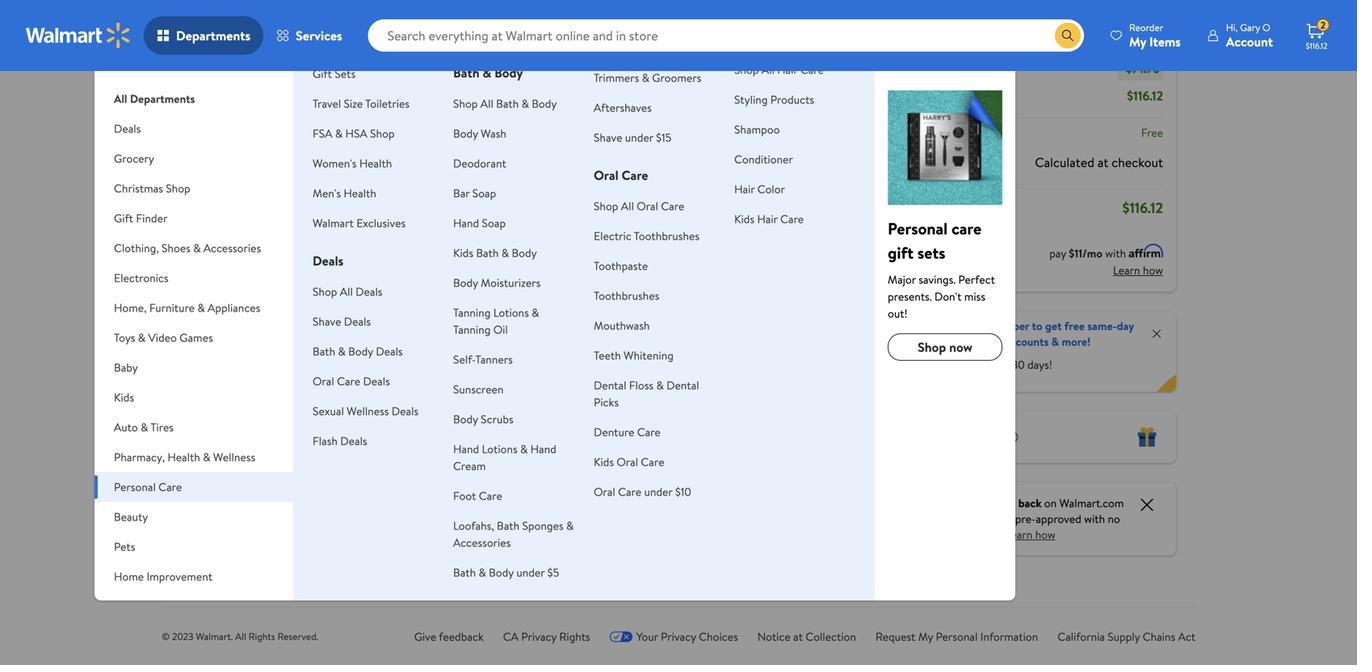 Task type: vqa. For each thing, say whether or not it's contained in the screenshot.
toothpaste
yes



Task type: describe. For each thing, give the bounding box(es) containing it.
all for shop all bath & body
[[481, 96, 494, 112]]

add button for now $349.00
[[338, 284, 397, 310]]

see
[[952, 512, 970, 527]]

oral for oral care under $10
[[594, 485, 616, 500]]

toys & video games
[[114, 330, 213, 346]]

care down $499.00
[[337, 374, 361, 390]]

2 vertical spatial hair
[[758, 211, 778, 227]]

kids bath & body link
[[453, 245, 537, 261]]

chefman turbo fry stainless steel air fryer with basket divider, 8 quart
[[210, 373, 300, 462]]

now $49.00 group
[[210, 177, 306, 482]]

become a member to get free same-day delivery, gas discounts & more!
[[939, 318, 1135, 350]]

now for now $348.00 $579.00 ge profile™ opal™ nugget ice maker with side tank, countertop icemaker, stainless steel
[[460, 334, 489, 354]]

hi,
[[1227, 21, 1239, 34]]

pre-
[[1016, 512, 1036, 527]]

patio & garden button
[[95, 592, 293, 622]]

teeth whitening link
[[594, 348, 674, 364]]

2-day shipping inside now $16.98 group
[[588, 453, 649, 466]]

picks
[[594, 395, 619, 411]]

3+ day shipping inside now $49.00 group
[[213, 459, 278, 472]]

loofahs, bath sponges & accessories
[[453, 518, 574, 551]]

patio
[[114, 599, 139, 615]]

your
[[637, 630, 658, 645]]

hand soap link
[[453, 215, 506, 231]]

ca privacy rights
[[503, 630, 591, 645]]

0 horizontal spatial learn how
[[1006, 527, 1056, 543]]

become
[[939, 318, 978, 334]]

add to cart image
[[594, 287, 614, 307]]

personal for care
[[888, 217, 948, 240]]

now $349.00 group
[[335, 177, 431, 496]]

auto
[[114, 420, 138, 436]]

deal for now $16.98
[[592, 187, 611, 200]]

Search search field
[[368, 19, 1085, 52]]

care down color
[[781, 211, 804, 227]]

& inside dropdown button
[[203, 450, 211, 466]]

shop all bath & body
[[453, 96, 557, 112]]

video inside dropdown button
[[148, 330, 177, 346]]

toothpaste link
[[594, 258, 648, 274]]

care inside personal care dropdown button
[[159, 480, 182, 495]]

trimmers & groomers
[[594, 70, 702, 86]]

care up shop all oral care link on the top of the page
[[622, 166, 649, 184]]

snacks
[[585, 440, 623, 458]]

feedback
[[439, 630, 484, 645]]

& inside become a member to get free same-day delivery, gas discounts & more!
[[1052, 334, 1060, 350]]

improvement
[[147, 569, 213, 585]]

kids button
[[95, 383, 293, 413]]

pharmacy, health & wellness
[[114, 450, 256, 466]]

women's health link
[[313, 156, 392, 171]]

personal care image
[[888, 91, 1003, 205]]

& inside loofahs, bath sponges & accessories
[[567, 518, 574, 534]]

1 vertical spatial hair
[[735, 181, 755, 197]]

0 vertical spatial 3+ day shipping
[[463, 25, 528, 39]]

1 dental from the left
[[594, 378, 627, 394]]

shave under $15 link
[[594, 130, 672, 145]]

day inside "now $348.00" group
[[472, 459, 487, 472]]

gifting image
[[1138, 428, 1157, 447]]

2 tanning from the top
[[453, 322, 491, 338]]

2- up 'all departments' link
[[213, 25, 222, 39]]

flash
[[313, 434, 338, 449]]

all for shop all deals
[[340, 284, 353, 300]]

ice
[[460, 408, 477, 426]]

discounts
[[1002, 334, 1049, 350]]

perfect
[[959, 272, 996, 288]]

black
[[387, 422, 417, 440]]

add inside now $49.00 group
[[239, 289, 259, 305]]

with right the $11/mo
[[1106, 246, 1127, 261]]

grocery
[[114, 151, 154, 166]]

& inside 'dropdown button'
[[193, 240, 201, 256]]

aftershaves link
[[594, 100, 652, 116]]

game
[[371, 405, 404, 422]]

your privacy choices link
[[610, 630, 738, 645]]

add inside now $349.00 group
[[364, 289, 384, 305]]

day inside now $49.00 group
[[227, 459, 241, 472]]

gift sets
[[313, 66, 356, 82]]

free inside become a member to get free same-day delivery, gas discounts & more!
[[1065, 318, 1085, 334]]

& down shave deals link
[[338, 344, 346, 360]]

color
[[758, 181, 786, 197]]

flash deals link
[[313, 434, 367, 449]]

care up electric toothbrushes link
[[661, 198, 685, 214]]

$11/mo
[[1070, 246, 1103, 261]]

add to cart image inside now $49.00 group
[[219, 287, 239, 307]]

oil
[[494, 322, 508, 338]]

add button for now $348.00
[[463, 284, 522, 310]]

bath down shave deals link
[[313, 344, 336, 360]]

1 vertical spatial departments
[[130, 91, 195, 107]]

hand right tank,
[[531, 442, 557, 457]]

bath down loofahs,
[[453, 565, 476, 581]]

shave for shave deals
[[313, 314, 341, 330]]

care right foot at left bottom
[[479, 489, 503, 504]]

0 vertical spatial learn
[[1114, 263, 1141, 278]]

now $16.98 $24.28 21.2 ¢/count welch's, gluten free,  berries 'n cherries fruit snacks 0.8oz pouches, 80 count case
[[585, 334, 672, 493]]

reorder my items
[[1130, 21, 1181, 51]]

men's
[[313, 185, 341, 201]]

body moisturizers link
[[453, 275, 541, 291]]

get
[[1046, 318, 1062, 334]]

no
[[1108, 512, 1121, 527]]

self-
[[453, 352, 476, 368]]

video inside now $349.00 $499.00 $349.00/ca xbox series x video game console, black
[[335, 405, 368, 422]]

baby button
[[95, 353, 293, 383]]

shop for shop more deals
[[200, 148, 232, 168]]

departments inside dropdown button
[[176, 27, 251, 44]]

give feedback
[[414, 630, 484, 645]]

2- up sets
[[338, 48, 347, 61]]

kids for kids hair care
[[735, 211, 755, 227]]

& inside hand lotions & hand cream
[[521, 442, 528, 457]]

bath up wash
[[496, 96, 519, 112]]

case
[[623, 476, 650, 493]]

risk.
[[984, 527, 1003, 543]]

0 vertical spatial 3+
[[463, 25, 474, 39]]

soap for hand soap
[[482, 215, 506, 231]]

x
[[403, 387, 410, 405]]

berries
[[617, 405, 656, 422]]

supply
[[1108, 630, 1141, 645]]

all up grocery
[[114, 91, 127, 107]]

pharmacy, health & wellness button
[[95, 443, 293, 473]]

styling products link
[[735, 92, 815, 107]]

affirm image
[[1129, 244, 1164, 258]]

$10
[[676, 485, 692, 500]]

add button for now $16.98
[[588, 284, 647, 310]]

console,
[[335, 422, 384, 440]]

shave for shave under $15
[[594, 130, 623, 145]]

kids bath & body
[[453, 245, 537, 261]]

$15
[[656, 130, 672, 145]]

deals inside dropdown button
[[114, 121, 141, 137]]

deal for now $348.00
[[467, 187, 486, 200]]

more!
[[1062, 334, 1091, 350]]

self-tanners link
[[453, 352, 513, 368]]

care up case in the left bottom of the page
[[641, 455, 665, 470]]

notice
[[758, 630, 791, 645]]

2 vertical spatial under
[[517, 565, 545, 581]]

try walmart+ free for 30 days!
[[905, 357, 1053, 373]]

products
[[771, 92, 815, 107]]

0 vertical spatial hair
[[778, 62, 798, 78]]

styling
[[735, 92, 768, 107]]

2
[[1321, 18, 1326, 32]]

hand for hand lotions & hand cream
[[453, 442, 479, 457]]

hand lotions & hand cream
[[453, 442, 557, 474]]

& left tires at the left bottom of page
[[141, 420, 148, 436]]

gift for gift finder
[[114, 211, 133, 226]]

with inside chefman turbo fry stainless steel air fryer with basket divider, 8 quart
[[210, 426, 234, 444]]

dismiss capital one banner image
[[1138, 496, 1157, 515]]

count
[[585, 476, 620, 493]]

tanners
[[476, 352, 513, 368]]

pets
[[114, 540, 135, 555]]

deodorant
[[453, 156, 507, 171]]

teeth whitening
[[594, 348, 674, 364]]

1 vertical spatial free
[[972, 357, 993, 373]]

& right furniture
[[197, 300, 205, 316]]

steel inside chefman turbo fry stainless steel air fryer with basket divider, 8 quart
[[210, 408, 238, 426]]

1 horizontal spatial wellness
[[347, 404, 389, 419]]

day inside become a member to get free same-day delivery, gas discounts & more!
[[1118, 318, 1135, 334]]

search icon image
[[1062, 29, 1075, 42]]

shave deals link
[[313, 314, 371, 330]]

approved
[[1036, 512, 1082, 527]]

lotions for cream
[[482, 442, 518, 457]]

my for items
[[1130, 33, 1147, 51]]

bath & body under $5
[[453, 565, 559, 581]]

shipping inside now $49.00 group
[[243, 459, 278, 472]]

5%
[[978, 496, 992, 512]]

stainless inside chefman turbo fry stainless steel air fryer with basket divider, 8 quart
[[231, 390, 279, 408]]

learn how link
[[1006, 527, 1056, 543]]

size
[[344, 96, 363, 112]]

bath down hand soap link
[[476, 245, 499, 261]]

now for now $349.00 $499.00 $349.00/ca xbox series x video game console, black
[[335, 334, 364, 354]]

kids for kids bath & body
[[453, 245, 474, 261]]

deal group
[[710, 177, 806, 504]]

2 vertical spatial $116.12
[[1123, 198, 1164, 218]]

trimmers & groomers link
[[594, 70, 702, 86]]

1 horizontal spatial rights
[[560, 630, 591, 645]]

tires
[[151, 420, 174, 436]]

auto & tires button
[[95, 413, 293, 443]]

0 vertical spatial $116.12
[[1307, 40, 1328, 51]]

health for men's
[[344, 185, 377, 201]]

health for pharmacy,
[[168, 450, 200, 466]]

kids for kids oral care
[[594, 455, 614, 470]]

all departments link
[[95, 71, 293, 114]]

trimmers
[[594, 70, 640, 86]]

home,
[[114, 300, 147, 316]]

2 dental from the left
[[667, 378, 700, 394]]

sexual
[[313, 404, 344, 419]]

shop all oral care
[[594, 198, 685, 214]]

at for calculated
[[1098, 154, 1109, 171]]

& up "shop all bath & body" link
[[483, 64, 492, 82]]

wellness inside dropdown button
[[213, 450, 256, 466]]

& inside tanning lotions & tanning oil
[[532, 305, 539, 321]]

steel inside now $348.00 $579.00 ge profile™ opal™ nugget ice maker with side tank, countertop icemaker, stainless steel
[[511, 479, 540, 497]]

information
[[981, 630, 1039, 645]]

& right fsa on the top
[[335, 126, 343, 141]]

add inside now $16.98 group
[[614, 289, 634, 305]]

2- up trimmers
[[588, 25, 597, 39]]



Task type: locate. For each thing, give the bounding box(es) containing it.
0.8oz
[[626, 440, 656, 458]]

stainless inside now $348.00 $579.00 ge profile™ opal™ nugget ice maker with side tank, countertop icemaker, stainless steel
[[460, 479, 508, 497]]

now for now $49.00
[[210, 334, 239, 354]]

2 add from the left
[[364, 289, 384, 305]]

cherries
[[585, 422, 633, 440]]

2023
[[172, 630, 194, 644]]

0 vertical spatial toothbrushes
[[634, 228, 700, 244]]

3 add to cart image from the left
[[469, 287, 489, 307]]

lotions inside hand lotions & hand cream
[[482, 442, 518, 457]]

1 add from the left
[[239, 289, 259, 305]]

& right tank,
[[521, 442, 528, 457]]

add up now $49.00
[[239, 289, 259, 305]]

2 add to cart image from the left
[[344, 287, 364, 307]]

hair
[[778, 62, 798, 78], [735, 181, 755, 197], [758, 211, 778, 227]]

1 vertical spatial at
[[794, 630, 803, 645]]

california
[[1058, 630, 1106, 645]]

a
[[981, 318, 986, 334]]

shop up electric at the top left of page
[[594, 198, 619, 214]]

now for now $16.98 $24.28 21.2 ¢/count welch's, gluten free,  berries 'n cherries fruit snacks 0.8oz pouches, 80 count case
[[585, 334, 614, 354]]

0 vertical spatial under
[[625, 130, 654, 145]]

1 vertical spatial gift
[[114, 211, 133, 226]]

1 now from the left
[[210, 334, 239, 354]]

3+ inside now $49.00 group
[[213, 459, 224, 472]]

add inside "now $348.00" group
[[489, 289, 509, 305]]

0 vertical spatial soap
[[473, 185, 496, 201]]

shop right the "hsa"
[[370, 126, 395, 141]]

add to cart image for now $349.00
[[344, 287, 364, 307]]

care up products
[[801, 62, 824, 78]]

shop up 'styling'
[[735, 62, 759, 78]]

pay
[[1050, 246, 1067, 261]]

2 vertical spatial health
[[168, 450, 200, 466]]

oral
[[594, 166, 619, 184], [637, 198, 659, 214], [313, 374, 334, 390], [617, 455, 639, 470], [594, 485, 616, 500]]

1 vertical spatial steel
[[511, 479, 540, 497]]

same-
[[1088, 318, 1118, 334]]

personal for care
[[114, 480, 156, 495]]

1 horizontal spatial gift
[[313, 66, 332, 82]]

1 horizontal spatial accessories
[[453, 535, 511, 551]]

all for shop all oral care
[[621, 198, 634, 214]]

1 vertical spatial $116.12
[[1128, 87, 1164, 105]]

now $348.00 group
[[460, 177, 556, 497]]

0 vertical spatial video
[[148, 330, 177, 346]]

learn how down back
[[1006, 527, 1056, 543]]

shave down shop all deals
[[313, 314, 341, 330]]

walmart exclusives
[[313, 215, 406, 231]]

0 vertical spatial learn how
[[1114, 263, 1164, 278]]

at for notice
[[794, 630, 803, 645]]

now inside the now $16.98 $24.28 21.2 ¢/count welch's, gluten free,  berries 'n cherries fruit snacks 0.8oz pouches, 80 count case
[[585, 334, 614, 354]]

bath inside loofahs, bath sponges & accessories
[[497, 518, 520, 534]]

close walmart plus section image
[[1151, 328, 1164, 341]]

3 add button from the left
[[463, 284, 522, 310]]

shop inside dropdown button
[[166, 181, 191, 196]]

with
[[1106, 246, 1127, 261], [518, 408, 541, 426], [210, 426, 234, 444], [1085, 512, 1106, 527]]

hair down color
[[758, 211, 778, 227]]

personal inside personal care gift sets major savings. perfect presents. don't miss out!
[[888, 217, 948, 240]]

with inside now $348.00 $579.00 ge profile™ opal™ nugget ice maker with side tank, countertop icemaker, stainless steel
[[518, 408, 541, 426]]

1 vertical spatial lotions
[[482, 442, 518, 457]]

& left more!
[[1052, 334, 1060, 350]]

1 vertical spatial wellness
[[213, 450, 256, 466]]

0 vertical spatial shave
[[594, 130, 623, 145]]

shop all oral care link
[[594, 198, 685, 214]]

health up walmart exclusives
[[344, 185, 377, 201]]

0 horizontal spatial gift
[[114, 211, 133, 226]]

0 horizontal spatial 3+ day shipping
[[213, 459, 278, 472]]

add to cart image
[[219, 287, 239, 307], [344, 287, 364, 307], [469, 287, 489, 307]]

$349.00/ca
[[335, 369, 390, 384]]

learn right risk.
[[1006, 527, 1033, 543]]

for
[[995, 357, 1010, 373]]

& up moisturizers
[[502, 245, 509, 261]]

gas
[[983, 334, 1000, 350]]

health down auto & tires dropdown button
[[168, 450, 200, 466]]

1 horizontal spatial add to cart image
[[344, 287, 364, 307]]

0 vertical spatial stainless
[[231, 390, 279, 408]]

4 add button from the left
[[588, 284, 647, 310]]

0 vertical spatial personal
[[888, 217, 948, 240]]

$187.88
[[1124, 32, 1164, 50]]

8
[[256, 444, 264, 462]]

1 horizontal spatial my
[[1130, 33, 1147, 51]]

rights
[[560, 630, 591, 645], [249, 630, 275, 644]]

2- inside now $16.98 group
[[588, 453, 597, 466]]

0 vertical spatial my
[[1130, 33, 1147, 51]]

3+ day shipping down basket
[[213, 459, 278, 472]]

4 add from the left
[[614, 289, 634, 305]]

0 vertical spatial how
[[1144, 263, 1164, 278]]

hair left color
[[735, 181, 755, 197]]

accessories down gift finder dropdown button
[[204, 240, 261, 256]]

& right toys
[[138, 330, 146, 346]]

0 horizontal spatial stainless
[[231, 390, 279, 408]]

health for women's
[[360, 156, 392, 171]]

learn down affirm icon at the right of page
[[1114, 263, 1141, 278]]

oral care under $10 link
[[594, 485, 692, 500]]

& down loofahs,
[[479, 565, 486, 581]]

learn
[[1114, 263, 1141, 278], [1006, 527, 1033, 543]]

1 vertical spatial how
[[1036, 527, 1056, 543]]

2 vertical spatial personal
[[936, 630, 978, 645]]

soap for bar soap
[[473, 185, 496, 201]]

hair up products
[[778, 62, 798, 78]]

request my personal information link
[[876, 630, 1039, 645]]

deal inside now $349.00 group
[[342, 187, 361, 200]]

clothing, shoes & accessories
[[114, 240, 261, 256]]

1 horizontal spatial privacy
[[661, 630, 697, 645]]

shave deals
[[313, 314, 371, 330]]

shop for shop all hair care
[[735, 62, 759, 78]]

add button inside "now $348.00" group
[[463, 284, 522, 310]]

rights left "privacy choices icon"
[[560, 630, 591, 645]]

shipping
[[884, 125, 926, 141]]

4 now from the left
[[585, 334, 614, 354]]

1 horizontal spatial free
[[1065, 318, 1085, 334]]

personal left information
[[936, 630, 978, 645]]

how down on
[[1036, 527, 1056, 543]]

at
[[1098, 154, 1109, 171], [794, 630, 803, 645]]

kids for kids
[[114, 390, 134, 406]]

3 now from the left
[[460, 334, 489, 354]]

sexual wellness deals link
[[313, 404, 419, 419]]

estimated
[[884, 199, 941, 217]]

your privacy choices
[[637, 630, 738, 645]]

1 horizontal spatial dental
[[667, 378, 700, 394]]

1 vertical spatial learn how
[[1006, 527, 1056, 543]]

wellness up console,
[[347, 404, 389, 419]]

add to cart image inside "now $348.00" group
[[469, 287, 489, 307]]

dental up 'n
[[667, 378, 700, 394]]

$116.12
[[1307, 40, 1328, 51], [1128, 87, 1164, 105], [1123, 198, 1164, 218]]

1 horizontal spatial steel
[[511, 479, 540, 497]]

lotions inside tanning lotions & tanning oil
[[494, 305, 529, 321]]

0 vertical spatial tanning
[[453, 305, 491, 321]]

4 deal from the left
[[717, 187, 736, 200]]

opal™
[[460, 390, 492, 408]]

1 privacy from the left
[[522, 630, 557, 645]]

day inside now $16.98 group
[[597, 453, 612, 466]]

$348.00
[[493, 334, 546, 354]]

free right the get
[[1065, 318, 1085, 334]]

0 vertical spatial health
[[360, 156, 392, 171]]

accessories
[[204, 240, 261, 256], [453, 535, 511, 551]]

calculated
[[1036, 154, 1095, 171]]

add to cart image inside now $349.00 group
[[344, 287, 364, 307]]

shipping
[[239, 25, 274, 39], [493, 25, 528, 39], [614, 25, 649, 39], [364, 48, 399, 61], [614, 453, 649, 466], [243, 459, 278, 472], [489, 459, 524, 472]]

soap up kids bath & body link
[[482, 215, 506, 231]]

0 vertical spatial free
[[1065, 318, 1085, 334]]

body scrubs link
[[453, 412, 514, 428]]

care down kids oral care link in the left bottom of the page
[[618, 485, 642, 500]]

0 horizontal spatial privacy
[[522, 630, 557, 645]]

2 now from the left
[[335, 334, 364, 354]]

my inside reorder my items
[[1130, 33, 1147, 51]]

1 vertical spatial my
[[919, 630, 934, 645]]

tanning left oil
[[453, 322, 491, 338]]

0 horizontal spatial video
[[148, 330, 177, 346]]

1 vertical spatial soap
[[482, 215, 506, 231]]

kids up count
[[594, 455, 614, 470]]

& right patio
[[142, 599, 149, 615]]

0 vertical spatial lotions
[[494, 305, 529, 321]]

all right walmart.
[[235, 630, 246, 644]]

total
[[944, 199, 970, 217]]

Try Walmart+ free for 30 days! checkbox
[[884, 358, 898, 372]]

privacy choices icon image
[[610, 632, 633, 643]]

hand for hand soap
[[453, 215, 479, 231]]

1 vertical spatial shave
[[313, 314, 341, 330]]

dental up picks
[[594, 378, 627, 394]]

hi, gary o account
[[1227, 21, 1274, 51]]

2 privacy from the left
[[661, 630, 697, 645]]

personal up beauty
[[114, 480, 156, 495]]

$116.12 down $71.76
[[1128, 87, 1164, 105]]

pharmacy,
[[114, 450, 165, 466]]

0 horizontal spatial dental
[[594, 378, 627, 394]]

1 horizontal spatial video
[[335, 405, 368, 422]]

1 vertical spatial toothbrushes
[[594, 288, 660, 304]]

walmart plus image
[[884, 328, 932, 344]]

electric toothbrushes link
[[594, 228, 700, 244]]

deal right men's
[[342, 187, 361, 200]]

0 horizontal spatial wellness
[[213, 450, 256, 466]]

3 deal from the left
[[592, 187, 611, 200]]

home
[[114, 569, 144, 585]]

21.2
[[585, 369, 603, 384]]

oral for oral care deals
[[313, 374, 334, 390]]

tanning lotions & tanning oil
[[453, 305, 539, 338]]

1 horizontal spatial learn
[[1114, 263, 1141, 278]]

& right floss
[[657, 378, 664, 394]]

deals button
[[95, 114, 293, 144]]

styling products
[[735, 92, 815, 107]]

home, furniture & appliances button
[[95, 293, 293, 323]]

0 horizontal spatial learn
[[1006, 527, 1033, 543]]

items
[[1150, 33, 1181, 51]]

shampoo link
[[735, 122, 780, 137]]

all up "styling products"
[[762, 62, 775, 78]]

add button inside now $349.00 group
[[338, 284, 397, 310]]

my for personal
[[919, 630, 934, 645]]

1 add button from the left
[[213, 284, 272, 310]]

0 horizontal spatial rights
[[249, 630, 275, 644]]

0 vertical spatial steel
[[210, 408, 238, 426]]

privacy for ca
[[522, 630, 557, 645]]

shop up 'walmart+'
[[918, 339, 947, 356]]

garden
[[152, 599, 188, 615]]

1 vertical spatial personal
[[114, 480, 156, 495]]

toothpaste
[[594, 258, 648, 274]]

1 vertical spatial tanning
[[453, 322, 491, 338]]

shipping inside "now $348.00" group
[[489, 459, 524, 472]]

all up wash
[[481, 96, 494, 112]]

now inside now $349.00 $499.00 $349.00/ca xbox series x video game console, black
[[335, 334, 364, 354]]

oral care
[[594, 166, 649, 184]]

2-day shipping
[[213, 25, 274, 39], [588, 25, 649, 39], [338, 48, 399, 61], [588, 453, 649, 466], [463, 459, 524, 472]]

0 horizontal spatial my
[[919, 630, 934, 645]]

& right trimmers
[[642, 70, 650, 86]]

video
[[148, 330, 177, 346], [335, 405, 368, 422]]

groomers
[[652, 70, 702, 86]]

banner containing become a member to get free same-day delivery, gas discounts & more!
[[871, 312, 1177, 392]]

3+ day shipping up bath & body
[[463, 25, 528, 39]]

toothbrushes up mouthwash
[[594, 288, 660, 304]]

tanning lotions & tanning oil link
[[453, 305, 539, 338]]

tanning down 'body moisturizers' link
[[453, 305, 491, 321]]

under left $15
[[625, 130, 654, 145]]

toys
[[114, 330, 135, 346]]

0 horizontal spatial steel
[[210, 408, 238, 426]]

banner
[[871, 312, 1177, 392]]

care down pharmacy, health & wellness
[[159, 480, 182, 495]]

shop up body wash
[[453, 96, 478, 112]]

2-
[[213, 25, 222, 39], [588, 25, 597, 39], [338, 48, 347, 61], [588, 453, 597, 466], [463, 459, 472, 472]]

add button inside now $16.98 group
[[588, 284, 647, 310]]

now $49.00
[[210, 334, 286, 354]]

now $349.00 $499.00 $349.00/ca xbox series x video game console, black
[[335, 334, 419, 440]]

deal left color
[[717, 187, 736, 200]]

toothbrushes link
[[594, 288, 660, 304]]

& down bath & body
[[522, 96, 529, 112]]

1 vertical spatial video
[[335, 405, 368, 422]]

learn how down affirm icon at the right of page
[[1114, 263, 1164, 278]]

0 horizontal spatial at
[[794, 630, 803, 645]]

with left air
[[210, 426, 234, 444]]

2- down side
[[463, 459, 472, 472]]

shoes
[[162, 240, 191, 256]]

gift left sets
[[313, 66, 332, 82]]

under left "$5"
[[517, 565, 545, 581]]

0 horizontal spatial accessories
[[204, 240, 261, 256]]

free
[[1142, 125, 1164, 141]]

0 horizontal spatial how
[[1036, 527, 1056, 543]]

1 horizontal spatial 3+ day shipping
[[463, 25, 528, 39]]

deal for now $349.00
[[342, 187, 361, 200]]

0 horizontal spatial free
[[972, 357, 993, 373]]

kids
[[735, 211, 755, 227], [453, 245, 474, 261], [114, 390, 134, 406], [594, 455, 614, 470]]

how down affirm icon at the right of page
[[1144, 263, 1164, 278]]

hand up cream
[[453, 442, 479, 457]]

0 vertical spatial accessories
[[204, 240, 261, 256]]

1 vertical spatial 3+ day shipping
[[213, 459, 278, 472]]

1 vertical spatial 3+
[[213, 459, 224, 472]]

add up shave deals link
[[364, 289, 384, 305]]

privacy right ca
[[522, 630, 557, 645]]

3+ up personal care dropdown button
[[213, 459, 224, 472]]

& right the sponges
[[567, 518, 574, 534]]

gift for gift sets
[[313, 66, 332, 82]]

with left no on the right of the page
[[1085, 512, 1106, 527]]

body
[[495, 64, 523, 82], [532, 96, 557, 112], [453, 126, 478, 141], [512, 245, 537, 261], [453, 275, 478, 291], [348, 344, 373, 360], [453, 412, 478, 428], [489, 565, 514, 581]]

walmart image
[[26, 23, 131, 48]]

1 vertical spatial accessories
[[453, 535, 511, 551]]

shop for shop all deals
[[313, 284, 337, 300]]

hand down the bar
[[453, 215, 479, 231]]

kids inside dropdown button
[[114, 390, 134, 406]]

walmart.
[[196, 630, 233, 644]]

0 horizontal spatial add to cart image
[[219, 287, 239, 307]]

deal inside group
[[717, 187, 736, 200]]

shipping inside now $16.98 group
[[614, 453, 649, 466]]

deal down oral care
[[592, 187, 611, 200]]

home, furniture & appliances
[[114, 300, 261, 316]]

0 vertical spatial departments
[[176, 27, 251, 44]]

shop for shop all oral care
[[594, 198, 619, 214]]

2-day shipping inside "now $348.00" group
[[463, 459, 524, 472]]

all down oral care
[[621, 198, 634, 214]]

deal inside now $16.98 group
[[592, 187, 611, 200]]

accessories inside loofahs, bath sponges & accessories
[[453, 535, 511, 551]]

2- inside "now $348.00" group
[[463, 459, 472, 472]]

2 add button from the left
[[338, 284, 397, 310]]

0 vertical spatial wellness
[[347, 404, 389, 419]]

at right notice
[[794, 630, 803, 645]]

soap right the bar
[[473, 185, 496, 201]]

& right shoes in the left of the page
[[193, 240, 201, 256]]

wellness left 8
[[213, 450, 256, 466]]

0 horizontal spatial shave
[[313, 314, 341, 330]]

scrubs
[[481, 412, 514, 428]]

1 tanning from the top
[[453, 305, 491, 321]]

men's health
[[313, 185, 377, 201]]

gift inside dropdown button
[[114, 211, 133, 226]]

add to cart image for now $348.00
[[469, 287, 489, 307]]

chains
[[1143, 630, 1176, 645]]

2- up count
[[588, 453, 597, 466]]

shop now
[[918, 339, 973, 356]]

& down auto & tires dropdown button
[[203, 450, 211, 466]]

steel down hand lotions & hand cream link
[[511, 479, 540, 497]]

choices
[[699, 630, 738, 645]]

with inside see if you're pre-approved with no credit risk.
[[1085, 512, 1106, 527]]

under left $10
[[645, 485, 673, 500]]

bath up "shop all bath & body" link
[[453, 64, 480, 82]]

men's health link
[[313, 185, 377, 201]]

accessories inside 'dropdown button'
[[204, 240, 261, 256]]

toothbrushes down shop all oral care
[[634, 228, 700, 244]]

2 horizontal spatial add to cart image
[[469, 287, 489, 307]]

1 horizontal spatial at
[[1098, 154, 1109, 171]]

privacy for your
[[661, 630, 697, 645]]

1 vertical spatial learn
[[1006, 527, 1033, 543]]

now inside now $348.00 $579.00 ge profile™ opal™ nugget ice maker with side tank, countertop icemaker, stainless steel
[[460, 334, 489, 354]]

lotions for oil
[[494, 305, 529, 321]]

& inside dental floss & dental picks
[[657, 378, 664, 394]]

now $16.98 group
[[585, 177, 681, 493]]

2 deal from the left
[[467, 187, 486, 200]]

out!
[[888, 306, 908, 322]]

1 add to cart image from the left
[[219, 287, 239, 307]]

1 horizontal spatial stainless
[[460, 479, 508, 497]]

toys & video games button
[[95, 323, 293, 353]]

0 vertical spatial at
[[1098, 154, 1109, 171]]

1 deal from the left
[[342, 187, 361, 200]]

with up 1228
[[518, 408, 541, 426]]

deal inside "now $348.00" group
[[467, 187, 486, 200]]

1 horizontal spatial how
[[1144, 263, 1164, 278]]

days!
[[1028, 357, 1053, 373]]

1 horizontal spatial 3+
[[463, 25, 474, 39]]

1 vertical spatial under
[[645, 485, 673, 500]]

1 horizontal spatial learn how
[[1114, 263, 1164, 278]]

care down berries
[[638, 425, 661, 440]]

all for shop all hair care
[[762, 62, 775, 78]]

shop up shave deals link
[[313, 284, 337, 300]]

at left checkout
[[1098, 154, 1109, 171]]

personal inside dropdown button
[[114, 480, 156, 495]]

health down the "hsa"
[[360, 156, 392, 171]]

walmart.com
[[1060, 496, 1125, 512]]

more
[[236, 148, 269, 168]]

$499.00
[[335, 354, 375, 370]]

3+ up bath & body
[[463, 25, 474, 39]]

shop for shop now
[[918, 339, 947, 356]]

1 vertical spatial stainless
[[460, 479, 508, 497]]

add button inside now $49.00 group
[[213, 284, 272, 310]]

shop for shop all bath & body
[[453, 96, 478, 112]]

fryer
[[261, 408, 290, 426]]

1 vertical spatial health
[[344, 185, 377, 201]]

3 add from the left
[[489, 289, 509, 305]]

shave down aftershaves
[[594, 130, 623, 145]]

$116.12 down 2
[[1307, 40, 1328, 51]]

steel left air
[[210, 408, 238, 426]]

privacy right your
[[661, 630, 697, 645]]

$71.76
[[1127, 59, 1161, 77]]

3+
[[463, 25, 474, 39], [213, 459, 224, 472]]

1 horizontal spatial shave
[[594, 130, 623, 145]]

delivery,
[[939, 334, 980, 350]]

0 horizontal spatial 3+
[[213, 459, 224, 472]]

add button
[[213, 284, 272, 310], [338, 284, 397, 310], [463, 284, 522, 310], [588, 284, 647, 310]]

shop all deals
[[313, 284, 383, 300]]

bath right loofahs,
[[497, 518, 520, 534]]

0 vertical spatial gift
[[313, 66, 332, 82]]

health inside dropdown button
[[168, 450, 200, 466]]

body wash link
[[453, 126, 507, 141]]

& up "$348.00"
[[532, 305, 539, 321]]

Walmart Site-Wide search field
[[368, 19, 1085, 52]]

learn more about gifting image
[[1006, 431, 1019, 444]]

oral for oral care
[[594, 166, 619, 184]]



